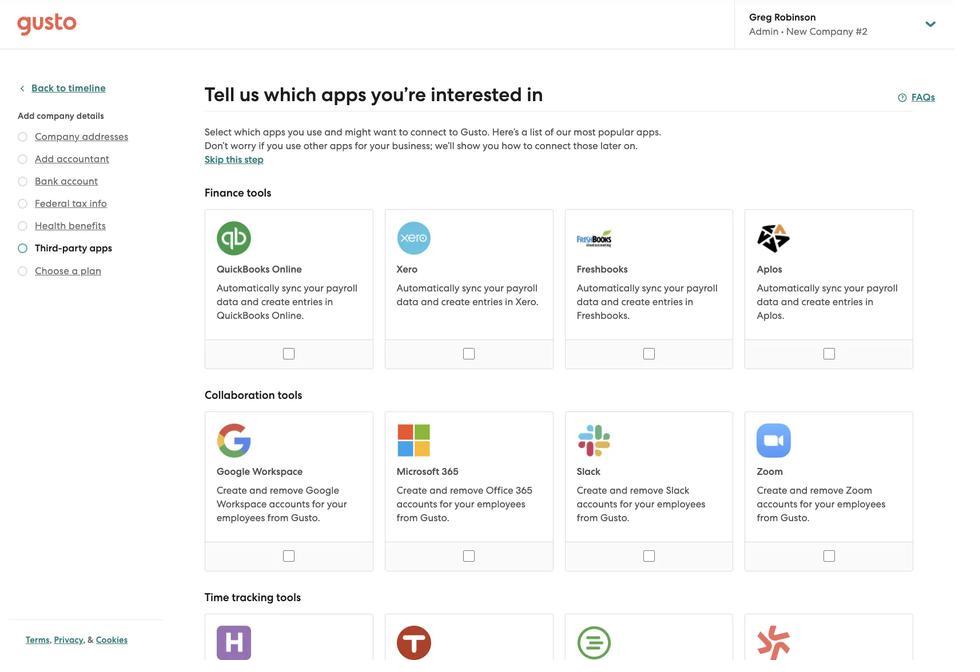 Task type: describe. For each thing, give the bounding box(es) containing it.
&
[[88, 636, 94, 646]]

data for aplos
[[757, 296, 779, 308]]

0 vertical spatial slack
[[577, 466, 601, 478]]

skip this step button
[[205, 153, 264, 167]]

robinson
[[775, 11, 816, 23]]

company addresses
[[35, 131, 128, 142]]

here's
[[492, 126, 519, 138]]

on.
[[624, 140, 638, 152]]

how
[[502, 140, 521, 152]]

automatically for aplos
[[757, 283, 820, 294]]

0 vertical spatial zoom
[[757, 466, 784, 478]]

gusto. inside create and remove zoom accounts for your employees from gusto.
[[781, 513, 810, 524]]

1 , from the left
[[50, 636, 52, 646]]

check image for health
[[18, 221, 27, 231]]

check image for federal
[[18, 199, 27, 209]]

and inside create and remove slack accounts for your employees from gusto.
[[610, 485, 628, 497]]

terms , privacy , & cookies
[[26, 636, 128, 646]]

gusto. inside create and remove slack accounts for your employees from gusto.
[[601, 513, 630, 524]]

interested
[[431, 83, 522, 106]]

freshbooks
[[577, 264, 628, 276]]

to inside "button"
[[56, 82, 66, 94]]

terms
[[26, 636, 50, 646]]

health benefits button
[[35, 219, 106, 233]]

and inside 'automatically sync your payroll data and create entries in freshbooks.'
[[601, 296, 619, 308]]

step
[[245, 154, 264, 166]]

•
[[782, 26, 784, 37]]

freshbooks.
[[577, 310, 630, 322]]

time tracking tools
[[205, 592, 301, 605]]

accountant
[[57, 153, 109, 165]]

want
[[374, 126, 397, 138]]

gusto. inside create and remove google workspace accounts for your employees from gusto.
[[291, 513, 320, 524]]

google workspace image
[[217, 424, 251, 458]]

create and remove office 365 accounts for your employees from gusto.
[[397, 485, 533, 524]]

from inside create and remove slack accounts for your employees from gusto.
[[577, 513, 598, 524]]

online.
[[272, 310, 304, 322]]

you're
[[371, 83, 426, 106]]

greg
[[750, 11, 772, 23]]

from inside create and remove zoom accounts for your employees from gusto.
[[757, 513, 779, 524]]

in for xero
[[505, 296, 514, 308]]

sync for aplos
[[823, 283, 842, 294]]

your inside the automatically sync your payroll data and create entries in aplos.
[[845, 283, 865, 294]]

and inside create and remove zoom accounts for your employees from gusto.
[[790, 485, 808, 497]]

account
[[61, 176, 98, 187]]

none button xero
[[385, 209, 554, 370]]

us
[[240, 83, 259, 106]]

remove for zoom
[[811, 485, 844, 497]]

those
[[574, 140, 598, 152]]

privacy
[[54, 636, 83, 646]]

0 vertical spatial workspace
[[252, 466, 303, 478]]

if
[[259, 140, 265, 152]]

create and remove zoom accounts for your employees from gusto.
[[757, 485, 886, 524]]

to down list
[[524, 140, 533, 152]]

none button the deputy
[[745, 615, 914, 661]]

automatically sync your payroll data and create entries in freshbooks.
[[577, 283, 718, 322]]

xero image
[[397, 221, 431, 256]]

finance tools
[[205, 187, 272, 200]]

remove for microsoft 365
[[450, 485, 484, 497]]

automatically sync your payroll data and create entries in aplos.
[[757, 283, 898, 322]]

for inside create and remove office 365 accounts for your employees from gusto.
[[440, 499, 452, 510]]

collaboration tools
[[205, 389, 302, 402]]

none button tsheets
[[385, 615, 554, 661]]

health benefits
[[35, 220, 106, 232]]

in for freshbooks
[[686, 296, 694, 308]]

bank account
[[35, 176, 98, 187]]

other
[[304, 140, 328, 152]]

accounts inside create and remove zoom accounts for your employees from gusto.
[[757, 499, 798, 510]]

skip
[[205, 154, 224, 166]]

add accountant button
[[35, 152, 109, 166]]

tax
[[72, 198, 87, 209]]

to up business; in the top left of the page
[[399, 126, 408, 138]]

microsoft 365 image
[[397, 424, 431, 458]]

create for xero
[[442, 296, 470, 308]]

remove for google workspace
[[270, 485, 303, 497]]

your inside create and remove office 365 accounts for your employees from gusto.
[[455, 499, 475, 510]]

2 vertical spatial tools
[[276, 592, 301, 605]]

sync for quickbooks online
[[282, 283, 302, 294]]

your inside the automatically sync your payroll data and create entries in xero.
[[484, 283, 504, 294]]

show
[[457, 140, 481, 152]]

for inside create and remove zoom accounts for your employees from gusto.
[[800, 499, 813, 510]]

apps down might at top
[[330, 140, 353, 152]]

employees inside create and remove office 365 accounts for your employees from gusto.
[[477, 499, 526, 510]]

entries for aplos
[[833, 296, 863, 308]]

create for slack
[[577, 485, 608, 497]]

sync for freshbooks
[[642, 283, 662, 294]]

from inside create and remove office 365 accounts for your employees from gusto.
[[397, 513, 418, 524]]

greg robinson admin • new company #2
[[750, 11, 868, 37]]

federal
[[35, 198, 70, 209]]

zoom inside create and remove zoom accounts for your employees from gusto.
[[847, 485, 873, 497]]

365 inside create and remove office 365 accounts for your employees from gusto.
[[516, 485, 533, 497]]

add accountant
[[35, 153, 109, 165]]

create and remove google workspace accounts for your employees from gusto.
[[217, 485, 347, 524]]

home image
[[17, 13, 77, 36]]

none button google workspace
[[205, 412, 373, 572]]

accounts inside create and remove slack accounts for your employees from gusto.
[[577, 499, 618, 510]]

select which apps you use and might want to connect to gusto. here's a list of our most popular apps. don't worry if you use other apps for your business; we'll show you how to connect those later on.
[[205, 126, 662, 152]]

federal tax info button
[[35, 197, 107, 211]]

later
[[601, 140, 622, 152]]

create for aplos
[[802, 296, 831, 308]]

payroll for xero
[[507, 283, 538, 294]]

none button when i work
[[565, 615, 734, 661]]

entries for freshbooks
[[653, 296, 683, 308]]

of
[[545, 126, 554, 138]]

slack inside create and remove slack accounts for your employees from gusto.
[[666, 485, 690, 497]]

info
[[90, 198, 107, 209]]

xero.
[[516, 296, 539, 308]]

google workspace
[[217, 466, 303, 478]]

company inside greg robinson admin • new company #2
[[810, 26, 854, 37]]

party
[[62, 243, 87, 255]]

tracking
[[232, 592, 274, 605]]

apps inside list
[[90, 243, 112, 255]]

back to timeline
[[31, 82, 106, 94]]

worry
[[231, 140, 256, 152]]

check image for choose
[[18, 267, 27, 276]]

collaboration
[[205, 389, 275, 402]]

quickbooks inside automatically sync your payroll data and create entries in quickbooks online.
[[217, 310, 269, 322]]

create and remove slack accounts for your employees from gusto.
[[577, 485, 706, 524]]

tools for collaboration tools
[[278, 389, 302, 402]]

none button microsoft 365
[[385, 412, 554, 572]]

third-
[[35, 243, 62, 255]]

new
[[787, 26, 808, 37]]

tell
[[205, 83, 235, 106]]

quickbooks online
[[217, 264, 302, 276]]

third-party apps
[[35, 243, 112, 255]]

plan
[[81, 266, 101, 277]]

add company details
[[18, 111, 104, 121]]

bank account button
[[35, 175, 98, 188]]

apps up might at top
[[321, 83, 367, 106]]

4 check image from the top
[[18, 244, 27, 254]]

apps.
[[637, 126, 662, 138]]

check image for bank
[[18, 177, 27, 187]]

quickbooks online image
[[217, 221, 251, 256]]

finance
[[205, 187, 244, 200]]

automatically sync your payroll data and create entries in xero.
[[397, 283, 539, 308]]



Task type: vqa. For each thing, say whether or not it's contained in the screenshot.
And in Create and remove Office 365 accounts for your employees from Gusto.
yes



Task type: locate. For each thing, give the bounding box(es) containing it.
in inside automatically sync your payroll data and create entries in quickbooks online.
[[325, 296, 333, 308]]

0 horizontal spatial use
[[286, 140, 301, 152]]

none button aplos
[[745, 209, 914, 370]]

data inside the automatically sync your payroll data and create entries in xero.
[[397, 296, 419, 308]]

automatically down quickbooks online
[[217, 283, 280, 294]]

3 automatically from the left
[[577, 283, 640, 294]]

workspace up create and remove google workspace accounts for your employees from gusto.
[[252, 466, 303, 478]]

from
[[268, 513, 289, 524], [397, 513, 418, 524], [577, 513, 598, 524], [757, 513, 779, 524]]

create for freshbooks
[[622, 296, 650, 308]]

health
[[35, 220, 66, 232]]

from inside create and remove google workspace accounts for your employees from gusto.
[[268, 513, 289, 524]]

most
[[574, 126, 596, 138]]

2 automatically from the left
[[397, 283, 460, 294]]

apps up plan
[[90, 243, 112, 255]]

0 horizontal spatial which
[[234, 126, 261, 138]]

when i work image
[[577, 627, 611, 661]]

a inside select which apps you use and might want to connect to gusto. here's a list of our most popular apps. don't worry if you use other apps for your business; we'll show you how to connect those later on.
[[522, 126, 528, 138]]

create down slack image
[[577, 485, 608, 497]]

deputy image
[[757, 627, 792, 661]]

2 accounts from the left
[[397, 499, 437, 510]]

1 horizontal spatial company
[[810, 26, 854, 37]]

payroll inside 'automatically sync your payroll data and create entries in freshbooks.'
[[687, 283, 718, 294]]

you up the other
[[288, 126, 304, 138]]

1 horizontal spatial ,
[[83, 636, 85, 646]]

4 create from the left
[[802, 296, 831, 308]]

create inside automatically sync your payroll data and create entries in quickbooks online.
[[261, 296, 290, 308]]

use up the other
[[307, 126, 322, 138]]

3 create from the left
[[622, 296, 650, 308]]

your
[[370, 140, 390, 152], [304, 283, 324, 294], [484, 283, 504, 294], [664, 283, 684, 294], [845, 283, 865, 294], [327, 499, 347, 510], [455, 499, 475, 510], [635, 499, 655, 510], [815, 499, 835, 510]]

0 vertical spatial 365
[[442, 466, 459, 478]]

data up aplos.
[[757, 296, 779, 308]]

we'll
[[435, 140, 455, 152]]

admin
[[750, 26, 779, 37]]

2 , from the left
[[83, 636, 85, 646]]

choose a plan
[[35, 266, 101, 277]]

accounts inside create and remove office 365 accounts for your employees from gusto.
[[397, 499, 437, 510]]

0 horizontal spatial add
[[18, 111, 35, 121]]

timeline
[[68, 82, 106, 94]]

data down xero
[[397, 296, 419, 308]]

tools right tracking
[[276, 592, 301, 605]]

0 horizontal spatial ,
[[50, 636, 52, 646]]

sync inside the automatically sync your payroll data and create entries in aplos.
[[823, 283, 842, 294]]

which right us
[[264, 83, 317, 106]]

might
[[345, 126, 371, 138]]

1 accounts from the left
[[269, 499, 310, 510]]

payroll for freshbooks
[[687, 283, 718, 294]]

1 create from the left
[[217, 485, 247, 497]]

1 vertical spatial which
[[234, 126, 261, 138]]

a left list
[[522, 126, 528, 138]]

automatically inside the automatically sync your payroll data and create entries in xero.
[[397, 283, 460, 294]]

create inside create and remove google workspace accounts for your employees from gusto.
[[217, 485, 247, 497]]

check image for company
[[18, 132, 27, 142]]

remove inside create and remove google workspace accounts for your employees from gusto.
[[270, 485, 303, 497]]

popular
[[598, 126, 634, 138]]

data for quickbooks online
[[217, 296, 238, 308]]

create inside 'automatically sync your payroll data and create entries in freshbooks.'
[[622, 296, 650, 308]]

create for microsoft 365
[[397, 485, 427, 497]]

3 data from the left
[[577, 296, 599, 308]]

1 horizontal spatial add
[[35, 153, 54, 165]]

none button containing google workspace
[[205, 412, 373, 572]]

list
[[530, 126, 543, 138]]

entries
[[292, 296, 323, 308], [473, 296, 503, 308], [653, 296, 683, 308], [833, 296, 863, 308]]

and inside the automatically sync your payroll data and create entries in xero.
[[421, 296, 439, 308]]

3 check image from the top
[[18, 221, 27, 231]]

1 vertical spatial add
[[35, 153, 54, 165]]

tools down step
[[247, 187, 272, 200]]

privacy link
[[54, 636, 83, 646]]

microsoft 365
[[397, 466, 459, 478]]

2 create from the left
[[442, 296, 470, 308]]

0 horizontal spatial slack
[[577, 466, 601, 478]]

365 right office
[[516, 485, 533, 497]]

1 horizontal spatial slack
[[666, 485, 690, 497]]

remove inside create and remove office 365 accounts for your employees from gusto.
[[450, 485, 484, 497]]

entries inside the automatically sync your payroll data and create entries in aplos.
[[833, 296, 863, 308]]

check image down add company details
[[18, 132, 27, 142]]

you
[[288, 126, 304, 138], [267, 140, 283, 152], [483, 140, 499, 152]]

aplos
[[757, 264, 783, 276]]

time
[[205, 592, 229, 605]]

business;
[[392, 140, 433, 152]]

cookies button
[[96, 634, 128, 648]]

0 vertical spatial quickbooks
[[217, 264, 270, 276]]

3 accounts from the left
[[577, 499, 618, 510]]

and inside create and remove office 365 accounts for your employees from gusto.
[[430, 485, 448, 497]]

none button freshbooks
[[565, 209, 734, 370]]

1 check image from the top
[[18, 155, 27, 164]]

1 sync from the left
[[282, 283, 302, 294]]

3 create from the left
[[577, 485, 608, 497]]

1 vertical spatial check image
[[18, 177, 27, 187]]

entries inside automatically sync your payroll data and create entries in quickbooks online.
[[292, 296, 323, 308]]

terms link
[[26, 636, 50, 646]]

0 vertical spatial tools
[[247, 187, 272, 200]]

slack
[[577, 466, 601, 478], [666, 485, 690, 497]]

1 vertical spatial tools
[[278, 389, 302, 402]]

to right back
[[56, 82, 66, 94]]

in inside 'automatically sync your payroll data and create entries in freshbooks.'
[[686, 296, 694, 308]]

create
[[217, 485, 247, 497], [397, 485, 427, 497], [577, 485, 608, 497], [757, 485, 788, 497]]

remove inside create and remove zoom accounts for your employees from gusto.
[[811, 485, 844, 497]]

1 horizontal spatial 365
[[516, 485, 533, 497]]

2 payroll from the left
[[507, 283, 538, 294]]

which up the worry
[[234, 126, 261, 138]]

third-party apps list
[[18, 130, 159, 280]]

apps up "if" at top left
[[263, 126, 286, 138]]

4 accounts from the left
[[757, 499, 798, 510]]

1 vertical spatial 365
[[516, 485, 533, 497]]

freshbooks image
[[577, 221, 611, 256]]

for
[[355, 140, 368, 152], [312, 499, 325, 510], [440, 499, 452, 510], [620, 499, 633, 510], [800, 499, 813, 510]]

none button containing zoom
[[745, 412, 914, 572]]

sync for xero
[[462, 283, 482, 294]]

3 from from the left
[[577, 513, 598, 524]]

in for aplos
[[866, 296, 874, 308]]

add up the bank
[[35, 153, 54, 165]]

workspace down google workspace on the bottom of the page
[[217, 499, 267, 510]]

2 sync from the left
[[462, 283, 482, 294]]

back to timeline button
[[18, 82, 106, 96]]

a
[[522, 126, 528, 138], [72, 266, 78, 277]]

create for zoom
[[757, 485, 788, 497]]

check image left third-
[[18, 244, 27, 254]]

add inside 'button'
[[35, 153, 54, 165]]

connect up we'll
[[411, 126, 447, 138]]

xero
[[397, 264, 418, 276]]

0 horizontal spatial you
[[267, 140, 283, 152]]

4 entries from the left
[[833, 296, 863, 308]]

create for google workspace
[[217, 485, 247, 497]]

online
[[272, 264, 302, 276]]

payroll for quickbooks online
[[326, 283, 358, 294]]

create inside create and remove office 365 accounts for your employees from gusto.
[[397, 485, 427, 497]]

data down quickbooks online
[[217, 296, 238, 308]]

create down the microsoft
[[397, 485, 427, 497]]

company
[[37, 111, 74, 121]]

use left the other
[[286, 140, 301, 152]]

tools for finance tools
[[247, 187, 272, 200]]

2 from from the left
[[397, 513, 418, 524]]

cookies
[[96, 636, 128, 646]]

you right "if" at top left
[[267, 140, 283, 152]]

automatically down freshbooks
[[577, 283, 640, 294]]

and inside create and remove google workspace accounts for your employees from gusto.
[[249, 485, 268, 497]]

to up we'll
[[449, 126, 458, 138]]

None button
[[205, 209, 373, 370], [385, 209, 554, 370], [565, 209, 734, 370], [745, 209, 914, 370], [205, 412, 373, 572], [385, 412, 554, 572], [565, 412, 734, 572], [745, 412, 914, 572], [205, 615, 373, 661], [385, 615, 554, 661], [565, 615, 734, 661], [745, 615, 914, 661]]

4 automatically from the left
[[757, 283, 820, 294]]

4 data from the left
[[757, 296, 779, 308]]

data up freshbooks.
[[577, 296, 599, 308]]

your inside create and remove zoom accounts for your employees from gusto.
[[815, 499, 835, 510]]

check image
[[18, 132, 27, 142], [18, 177, 27, 187]]

in inside the automatically sync your payroll data and create entries in aplos.
[[866, 296, 874, 308]]

1 data from the left
[[217, 296, 238, 308]]

google
[[217, 466, 250, 478], [306, 485, 339, 497]]

your inside create and remove slack accounts for your employees from gusto.
[[635, 499, 655, 510]]

you down here's
[[483, 140, 499, 152]]

bank
[[35, 176, 58, 187]]

0 horizontal spatial company
[[35, 131, 80, 142]]

1 horizontal spatial which
[[264, 83, 317, 106]]

office
[[486, 485, 514, 497]]

data for xero
[[397, 296, 419, 308]]

3 payroll from the left
[[687, 283, 718, 294]]

create
[[261, 296, 290, 308], [442, 296, 470, 308], [622, 296, 650, 308], [802, 296, 831, 308]]

automatically
[[217, 283, 280, 294], [397, 283, 460, 294], [577, 283, 640, 294], [757, 283, 820, 294]]

1 quickbooks from the top
[[217, 264, 270, 276]]

none button containing aplos
[[745, 209, 914, 370]]

1 create from the left
[[261, 296, 290, 308]]

2 check image from the top
[[18, 199, 27, 209]]

, left privacy link
[[50, 636, 52, 646]]

apps
[[321, 83, 367, 106], [263, 126, 286, 138], [330, 140, 353, 152], [90, 243, 112, 255]]

and inside the automatically sync your payroll data and create entries in aplos.
[[782, 296, 800, 308]]

faqs button
[[898, 91, 936, 105]]

create inside create and remove slack accounts for your employees from gusto.
[[577, 485, 608, 497]]

0 vertical spatial which
[[264, 83, 317, 106]]

2 data from the left
[[397, 296, 419, 308]]

homebase image
[[217, 627, 251, 661]]

add for add accountant
[[35, 153, 54, 165]]

slack image
[[577, 424, 611, 458]]

tools
[[247, 187, 272, 200], [278, 389, 302, 402], [276, 592, 301, 605]]

4 payroll from the left
[[867, 283, 898, 294]]

5 check image from the top
[[18, 267, 27, 276]]

365 right the microsoft
[[442, 466, 459, 478]]

for inside create and remove slack accounts for your employees from gusto.
[[620, 499, 633, 510]]

create inside create and remove zoom accounts for your employees from gusto.
[[757, 485, 788, 497]]

create for quickbooks online
[[261, 296, 290, 308]]

automatically for xero
[[397, 283, 460, 294]]

0 horizontal spatial zoom
[[757, 466, 784, 478]]

automatically inside 'automatically sync your payroll data and create entries in freshbooks.'
[[577, 283, 640, 294]]

1 horizontal spatial you
[[288, 126, 304, 138]]

your inside create and remove google workspace accounts for your employees from gusto.
[[327, 499, 347, 510]]

none button slack
[[565, 412, 734, 572]]

workspace inside create and remove google workspace accounts for your employees from gusto.
[[217, 499, 267, 510]]

check image left the bank
[[18, 177, 27, 187]]

2 horizontal spatial you
[[483, 140, 499, 152]]

1 horizontal spatial use
[[307, 126, 322, 138]]

check image left choose
[[18, 267, 27, 276]]

use
[[307, 126, 322, 138], [286, 140, 301, 152]]

1 from from the left
[[268, 513, 289, 524]]

add
[[18, 111, 35, 121], [35, 153, 54, 165]]

to
[[56, 82, 66, 94], [399, 126, 408, 138], [449, 126, 458, 138], [524, 140, 533, 152]]

1 vertical spatial zoom
[[847, 485, 873, 497]]

aplos.
[[757, 310, 785, 322]]

automatically sync your payroll data and create entries in quickbooks online.
[[217, 283, 358, 322]]

choose
[[35, 266, 69, 277]]

back
[[31, 82, 54, 94]]

tell us which apps you're interested in
[[205, 83, 544, 106]]

1 check image from the top
[[18, 132, 27, 142]]

data inside automatically sync your payroll data and create entries in quickbooks online.
[[217, 296, 238, 308]]

1 vertical spatial connect
[[535, 140, 571, 152]]

company down "company"
[[35, 131, 80, 142]]

in for quickbooks online
[[325, 296, 333, 308]]

add for add company details
[[18, 111, 35, 121]]

1 horizontal spatial zoom
[[847, 485, 873, 497]]

0 vertical spatial use
[[307, 126, 322, 138]]

payroll for aplos
[[867, 283, 898, 294]]

remove inside create and remove slack accounts for your employees from gusto.
[[630, 485, 664, 497]]

2 remove from the left
[[450, 485, 484, 497]]

automatically down aplos
[[757, 283, 820, 294]]

none button containing quickbooks online
[[205, 209, 373, 370]]

automatically for freshbooks
[[577, 283, 640, 294]]

tsheets image
[[397, 627, 431, 661]]

1 vertical spatial use
[[286, 140, 301, 152]]

check image for add
[[18, 155, 27, 164]]

your inside select which apps you use and might want to connect to gusto. here's a list of our most popular apps. don't worry if you use other apps for your business; we'll show you how to connect those later on.
[[370, 140, 390, 152]]

3 sync from the left
[[642, 283, 662, 294]]

entries inside 'automatically sync your payroll data and create entries in freshbooks.'
[[653, 296, 683, 308]]

1 vertical spatial workspace
[[217, 499, 267, 510]]

company left #2
[[810, 26, 854, 37]]

zoom image
[[757, 424, 792, 458]]

remove
[[270, 485, 303, 497], [450, 485, 484, 497], [630, 485, 664, 497], [811, 485, 844, 497]]

none button 'quickbooks online'
[[205, 209, 373, 370]]

2 quickbooks from the top
[[217, 310, 269, 322]]

data inside the automatically sync your payroll data and create entries in aplos.
[[757, 296, 779, 308]]

a inside choose a plan button
[[72, 266, 78, 277]]

4 sync from the left
[[823, 283, 842, 294]]

2 check image from the top
[[18, 177, 27, 187]]

None checkbox
[[283, 348, 295, 360], [644, 348, 655, 360], [464, 551, 475, 563], [644, 551, 655, 563], [283, 348, 295, 360], [644, 348, 655, 360], [464, 551, 475, 563], [644, 551, 655, 563]]

0 vertical spatial a
[[522, 126, 528, 138]]

in
[[527, 83, 544, 106], [325, 296, 333, 308], [505, 296, 514, 308], [686, 296, 694, 308], [866, 296, 874, 308]]

entries for xero
[[473, 296, 503, 308]]

0 horizontal spatial google
[[217, 466, 250, 478]]

0 horizontal spatial connect
[[411, 126, 447, 138]]

, left the &
[[83, 636, 85, 646]]

add left "company"
[[18, 111, 35, 121]]

1 entries from the left
[[292, 296, 323, 308]]

2 entries from the left
[[473, 296, 503, 308]]

a left plan
[[72, 266, 78, 277]]

connect
[[411, 126, 447, 138], [535, 140, 571, 152]]

quickbooks left online.
[[217, 310, 269, 322]]

3 entries from the left
[[653, 296, 683, 308]]

automatically inside the automatically sync your payroll data and create entries in aplos.
[[757, 283, 820, 294]]

#2
[[856, 26, 868, 37]]

payroll
[[326, 283, 358, 294], [507, 283, 538, 294], [687, 283, 718, 294], [867, 283, 898, 294]]

for inside create and remove google workspace accounts for your employees from gusto.
[[312, 499, 325, 510]]

employees inside create and remove slack accounts for your employees from gusto.
[[657, 499, 706, 510]]

payroll inside the automatically sync your payroll data and create entries in xero.
[[507, 283, 538, 294]]

aplos image
[[757, 221, 792, 256]]

your inside automatically sync your payroll data and create entries in quickbooks online.
[[304, 283, 324, 294]]

check image left add accountant
[[18, 155, 27, 164]]

4 create from the left
[[757, 485, 788, 497]]

check image left "federal"
[[18, 199, 27, 209]]

1 vertical spatial slack
[[666, 485, 690, 497]]

payroll inside the automatically sync your payroll data and create entries in aplos.
[[867, 283, 898, 294]]

0 vertical spatial add
[[18, 111, 35, 121]]

1 vertical spatial google
[[306, 485, 339, 497]]

details
[[77, 111, 104, 121]]

workspace
[[252, 466, 303, 478], [217, 499, 267, 510]]

none button containing freshbooks
[[565, 209, 734, 370]]

365
[[442, 466, 459, 478], [516, 485, 533, 497]]

1 automatically from the left
[[217, 283, 280, 294]]

select
[[205, 126, 232, 138]]

0 vertical spatial google
[[217, 466, 250, 478]]

employees inside create and remove zoom accounts for your employees from gusto.
[[838, 499, 886, 510]]

none button containing slack
[[565, 412, 734, 572]]

check image
[[18, 155, 27, 164], [18, 199, 27, 209], [18, 221, 27, 231], [18, 244, 27, 254], [18, 267, 27, 276]]

,
[[50, 636, 52, 646], [83, 636, 85, 646]]

1 horizontal spatial connect
[[535, 140, 571, 152]]

accounts inside create and remove google workspace accounts for your employees from gusto.
[[269, 499, 310, 510]]

none button homebase
[[205, 615, 373, 661]]

4 from from the left
[[757, 513, 779, 524]]

data for freshbooks
[[577, 296, 599, 308]]

0 horizontal spatial 365
[[442, 466, 459, 478]]

1 horizontal spatial a
[[522, 126, 528, 138]]

none button containing xero
[[385, 209, 554, 370]]

google inside create and remove google workspace accounts for your employees from gusto.
[[306, 485, 339, 497]]

none button zoom
[[745, 412, 914, 572]]

entries inside the automatically sync your payroll data and create entries in xero.
[[473, 296, 503, 308]]

create down google workspace on the bottom of the page
[[217, 485, 247, 497]]

company inside button
[[35, 131, 80, 142]]

2 create from the left
[[397, 485, 427, 497]]

employees inside create and remove google workspace accounts for your employees from gusto.
[[217, 513, 265, 524]]

1 horizontal spatial google
[[306, 485, 339, 497]]

0 vertical spatial company
[[810, 26, 854, 37]]

create inside the automatically sync your payroll data and create entries in xero.
[[442, 296, 470, 308]]

0 vertical spatial check image
[[18, 132, 27, 142]]

gusto. inside create and remove office 365 accounts for your employees from gusto.
[[420, 513, 450, 524]]

addresses
[[82, 131, 128, 142]]

gusto. inside select which apps you use and might want to connect to gusto. here's a list of our most popular apps. don't worry if you use other apps for your business; we'll show you how to connect those later on.
[[461, 126, 490, 138]]

check image left health
[[18, 221, 27, 231]]

connect down of in the top right of the page
[[535, 140, 571, 152]]

sync inside automatically sync your payroll data and create entries in quickbooks online.
[[282, 283, 302, 294]]

for inside select which apps you use and might want to connect to gusto. here's a list of our most popular apps. don't worry if you use other apps for your business; we'll show you how to connect those later on.
[[355, 140, 368, 152]]

1 vertical spatial quickbooks
[[217, 310, 269, 322]]

tools right collaboration
[[278, 389, 302, 402]]

data inside 'automatically sync your payroll data and create entries in freshbooks.'
[[577, 296, 599, 308]]

and inside automatically sync your payroll data and create entries in quickbooks online.
[[241, 296, 259, 308]]

1 vertical spatial company
[[35, 131, 80, 142]]

this
[[226, 154, 242, 166]]

0 vertical spatial connect
[[411, 126, 447, 138]]

1 payroll from the left
[[326, 283, 358, 294]]

microsoft
[[397, 466, 440, 478]]

1 vertical spatial a
[[72, 266, 78, 277]]

4 remove from the left
[[811, 485, 844, 497]]

automatically for quickbooks online
[[217, 283, 280, 294]]

in inside the automatically sync your payroll data and create entries in xero.
[[505, 296, 514, 308]]

benefits
[[69, 220, 106, 232]]

entries for quickbooks online
[[292, 296, 323, 308]]

our
[[557, 126, 572, 138]]

quickbooks
[[217, 264, 270, 276], [217, 310, 269, 322]]

remove for slack
[[630, 485, 664, 497]]

sync inside 'automatically sync your payroll data and create entries in freshbooks.'
[[642, 283, 662, 294]]

and
[[325, 126, 343, 138], [241, 296, 259, 308], [421, 296, 439, 308], [601, 296, 619, 308], [782, 296, 800, 308], [249, 485, 268, 497], [430, 485, 448, 497], [610, 485, 628, 497], [790, 485, 808, 497]]

which inside select which apps you use and might want to connect to gusto. here's a list of our most popular apps. don't worry if you use other apps for your business; we'll show you how to connect those later on.
[[234, 126, 261, 138]]

automatically down xero
[[397, 283, 460, 294]]

sync inside the automatically sync your payroll data and create entries in xero.
[[462, 283, 482, 294]]

and inside select which apps you use and might want to connect to gusto. here's a list of our most popular apps. don't worry if you use other apps for your business; we'll show you how to connect those later on.
[[325, 126, 343, 138]]

create inside the automatically sync your payroll data and create entries in aplos.
[[802, 296, 831, 308]]

skip this step
[[205, 154, 264, 166]]

None checkbox
[[464, 348, 475, 360], [824, 348, 835, 360], [283, 551, 295, 563], [824, 551, 835, 563], [464, 348, 475, 360], [824, 348, 835, 360], [283, 551, 295, 563], [824, 551, 835, 563]]

none button containing microsoft 365
[[385, 412, 554, 572]]

quickbooks down 'quickbooks online' image
[[217, 264, 270, 276]]

faqs
[[912, 92, 936, 104]]

0 horizontal spatial a
[[72, 266, 78, 277]]

automatically inside automatically sync your payroll data and create entries in quickbooks online.
[[217, 283, 280, 294]]

federal tax info
[[35, 198, 107, 209]]

data
[[217, 296, 238, 308], [397, 296, 419, 308], [577, 296, 599, 308], [757, 296, 779, 308]]

3 remove from the left
[[630, 485, 664, 497]]

create down zoom image
[[757, 485, 788, 497]]

payroll inside automatically sync your payroll data and create entries in quickbooks online.
[[326, 283, 358, 294]]

your inside 'automatically sync your payroll data and create entries in freshbooks.'
[[664, 283, 684, 294]]

1 remove from the left
[[270, 485, 303, 497]]

company addresses button
[[35, 130, 128, 144]]



